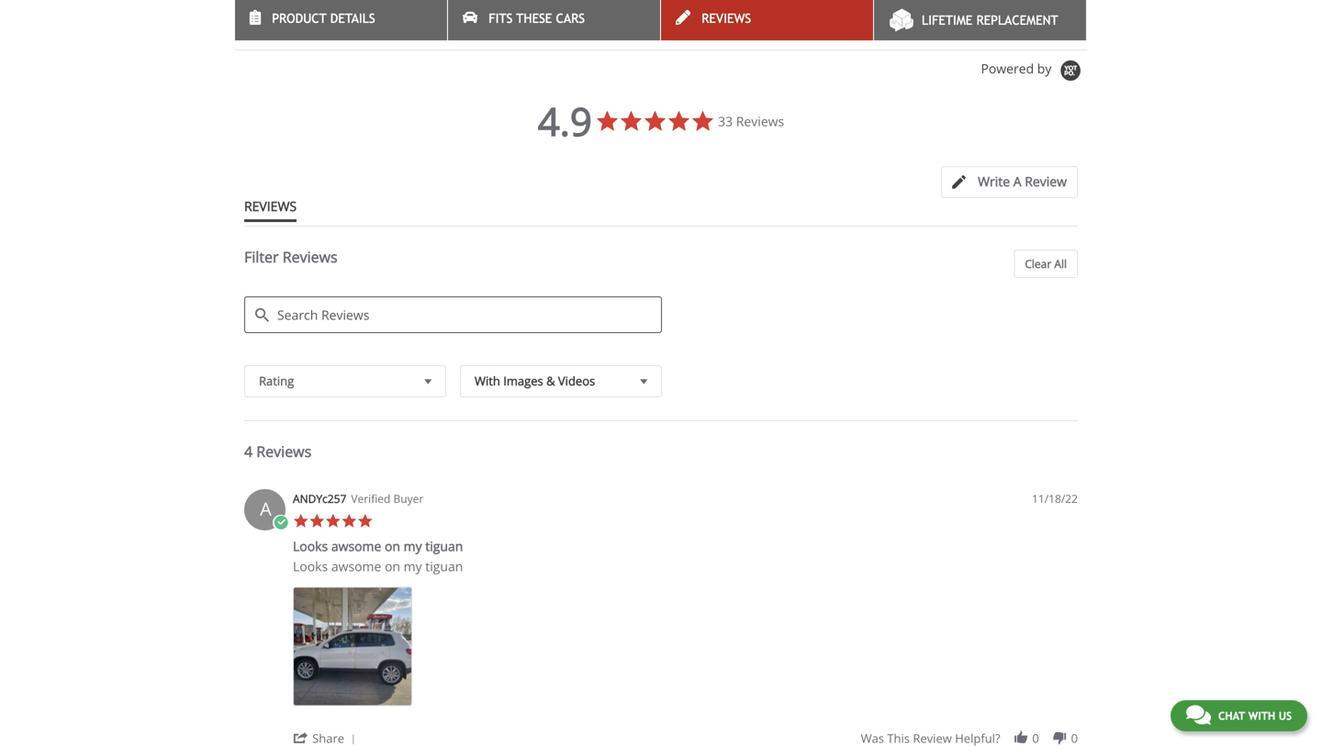 Task type: describe. For each thing, give the bounding box(es) containing it.
lifetime replacement
[[922, 13, 1058, 28]]

4 reviews
[[244, 442, 311, 462]]

a inside dropdown button
[[1013, 173, 1022, 190]]

2 awsome from the top
[[331, 558, 381, 575]]

with images & videos
[[475, 373, 595, 389]]

2 on from the top
[[385, 558, 400, 575]]

1 awsome from the top
[[331, 538, 381, 555]]

1 on from the top
[[385, 538, 400, 555]]

1 my from the top
[[404, 538, 422, 555]]

replacement
[[977, 13, 1058, 28]]

4.9
[[538, 95, 592, 148]]

images
[[503, 373, 543, 389]]

11/18/22
[[1032, 491, 1078, 507]]

1 tiguan from the top
[[425, 538, 463, 555]]

buyer
[[393, 491, 424, 507]]

1 looks from the top
[[293, 538, 328, 555]]

clear
[[1025, 256, 1052, 271]]

verified
[[351, 491, 391, 507]]

33
[[718, 113, 733, 130]]

Rating Filter field
[[244, 366, 446, 398]]

write a review
[[978, 173, 1067, 190]]

product details link
[[235, 0, 447, 40]]

filter reviews heading
[[244, 247, 1078, 283]]

clear all
[[1025, 256, 1067, 271]]

powered
[[981, 60, 1034, 77]]

1 star image from the left
[[293, 513, 309, 530]]

cars
[[556, 11, 585, 26]]

reviews inside "link"
[[702, 11, 751, 26]]

clear all button
[[1014, 250, 1078, 278]]

reviews
[[244, 198, 297, 215]]

1 star image from the left
[[309, 513, 325, 530]]

4.9 star rating element
[[538, 95, 592, 148]]

powered by link
[[981, 60, 1087, 83]]

&
[[546, 373, 555, 389]]

by
[[1037, 60, 1052, 77]]

fits
[[489, 11, 513, 26]]

2 looks from the top
[[293, 558, 328, 575]]

2 my from the top
[[404, 558, 422, 575]]

fits these cars link
[[448, 0, 660, 40]]

seperator image
[[348, 735, 359, 746]]

write
[[978, 173, 1010, 190]]

review
[[1025, 173, 1067, 190]]



Task type: locate. For each thing, give the bounding box(es) containing it.
these
[[516, 11, 552, 26]]

down triangle image for with images & videos
[[636, 372, 652, 391]]

magnifying glass image
[[255, 309, 269, 322]]

looks awsome on my tiguan looks awsome on my tiguan
[[293, 538, 463, 575]]

product details
[[272, 11, 375, 26]]

1 down triangle image from the left
[[420, 372, 436, 391]]

1 vertical spatial tiguan
[[425, 558, 463, 575]]

star image
[[293, 513, 309, 530], [325, 513, 341, 530], [341, 513, 357, 530]]

reviews inside heading
[[283, 247, 338, 267]]

reviews
[[702, 11, 751, 26], [235, 14, 305, 36], [736, 113, 784, 130], [283, 247, 338, 267], [256, 442, 311, 462]]

0 horizontal spatial star image
[[309, 513, 325, 530]]

star image right circle checkmark image
[[293, 513, 309, 530]]

0 vertical spatial awsome
[[331, 538, 381, 555]]

lifetime replacement link
[[874, 0, 1086, 40]]

filter reviews
[[244, 247, 338, 267]]

verified buyer heading
[[351, 491, 424, 507]]

reviews for filter reviews
[[283, 247, 338, 267]]

looks awsome on my tiguan heading
[[293, 538, 463, 559]]

review date 11/18/22 element
[[1032, 491, 1078, 507]]

Search Reviews search field
[[244, 297, 662, 333]]

2 star image from the left
[[357, 513, 373, 530]]

chat
[[1218, 710, 1245, 723]]

star image down verified
[[357, 513, 373, 530]]

andyc257 verified buyer
[[293, 491, 424, 507]]

share image
[[293, 731, 309, 747]]

write a review button
[[941, 166, 1078, 198]]

down triangle image inside images & videos filter 'field'
[[636, 372, 652, 391]]

andyc257
[[293, 491, 347, 507]]

1 horizontal spatial a
[[1013, 173, 1022, 190]]

with
[[475, 373, 500, 389]]

down triangle image inside rating field
[[420, 372, 436, 391]]

0 vertical spatial on
[[385, 538, 400, 555]]

looks
[[293, 538, 328, 555], [293, 558, 328, 575]]

powered by
[[981, 60, 1055, 77]]

us
[[1279, 710, 1292, 723]]

down triangle image for rating
[[420, 372, 436, 391]]

2 star image from the left
[[325, 513, 341, 530]]

details
[[330, 11, 375, 26]]

image of review by andyc257 on 18 nov 2022 number 1 image
[[293, 587, 412, 707]]

2 tiguan from the top
[[425, 558, 463, 575]]

vote up review by andyc257 on 18 nov 2022 image
[[1013, 731, 1029, 747]]

on
[[385, 538, 400, 555], [385, 558, 400, 575]]

star image down andyc257
[[325, 513, 341, 530]]

filter
[[244, 247, 279, 267]]

lifetime
[[922, 13, 973, 28]]

2 down triangle image from the left
[[636, 372, 652, 391]]

4
[[244, 442, 253, 462]]

awsome
[[331, 538, 381, 555], [331, 558, 381, 575]]

list item
[[293, 587, 412, 707]]

tiguan
[[425, 538, 463, 555], [425, 558, 463, 575]]

star image down andyc257
[[309, 513, 325, 530]]

1 vertical spatial a
[[260, 496, 272, 522]]

0 vertical spatial looks
[[293, 538, 328, 555]]

chat with us
[[1218, 710, 1292, 723]]

down triangle image
[[420, 372, 436, 391], [636, 372, 652, 391]]

my
[[404, 538, 422, 555], [404, 558, 422, 575]]

reviews for 4 reviews
[[256, 442, 311, 462]]

product
[[272, 11, 327, 26]]

1 horizontal spatial star image
[[357, 513, 373, 530]]

1 vertical spatial my
[[404, 558, 422, 575]]

0 horizontal spatial a
[[260, 496, 272, 522]]

a left circle checkmark image
[[260, 496, 272, 522]]

3 star image from the left
[[341, 513, 357, 530]]

Images & Videos Filter field
[[460, 366, 662, 398]]

33 reviews
[[718, 113, 784, 130]]

0 vertical spatial a
[[1013, 173, 1022, 190]]

reviews for 33 reviews
[[736, 113, 784, 130]]

1 vertical spatial looks
[[293, 558, 328, 575]]

with
[[1248, 710, 1276, 723]]

star image
[[309, 513, 325, 530], [357, 513, 373, 530]]

1 vertical spatial awsome
[[331, 558, 381, 575]]

star image down andyc257 verified buyer
[[341, 513, 357, 530]]

0 vertical spatial tiguan
[[425, 538, 463, 555]]

write no frame image
[[952, 176, 975, 189]]

chat with us link
[[1171, 701, 1308, 732]]

fits these cars
[[489, 11, 585, 26]]

vote down review by andyc257 on 18 nov 2022 image
[[1052, 731, 1068, 747]]

0 horizontal spatial down triangle image
[[420, 372, 436, 391]]

reviews link
[[661, 0, 873, 40]]

rating
[[259, 373, 294, 389]]

down triangle image right videos
[[636, 372, 652, 391]]

group
[[861, 731, 1078, 747]]

1 vertical spatial on
[[385, 558, 400, 575]]

comments image
[[1186, 704, 1211, 726]]

all
[[1054, 256, 1067, 271]]

a
[[1013, 173, 1022, 190], [260, 496, 272, 522]]

videos
[[558, 373, 595, 389]]

circle checkmark image
[[273, 515, 289, 531]]

1 horizontal spatial down triangle image
[[636, 372, 652, 391]]

down triangle image left with
[[420, 372, 436, 391]]

a right 'write' on the right top of page
[[1013, 173, 1022, 190]]

0 vertical spatial my
[[404, 538, 422, 555]]



Task type: vqa. For each thing, say whether or not it's contained in the screenshot.
VW for MK5 Jetta 2.0T (Non TDI)
no



